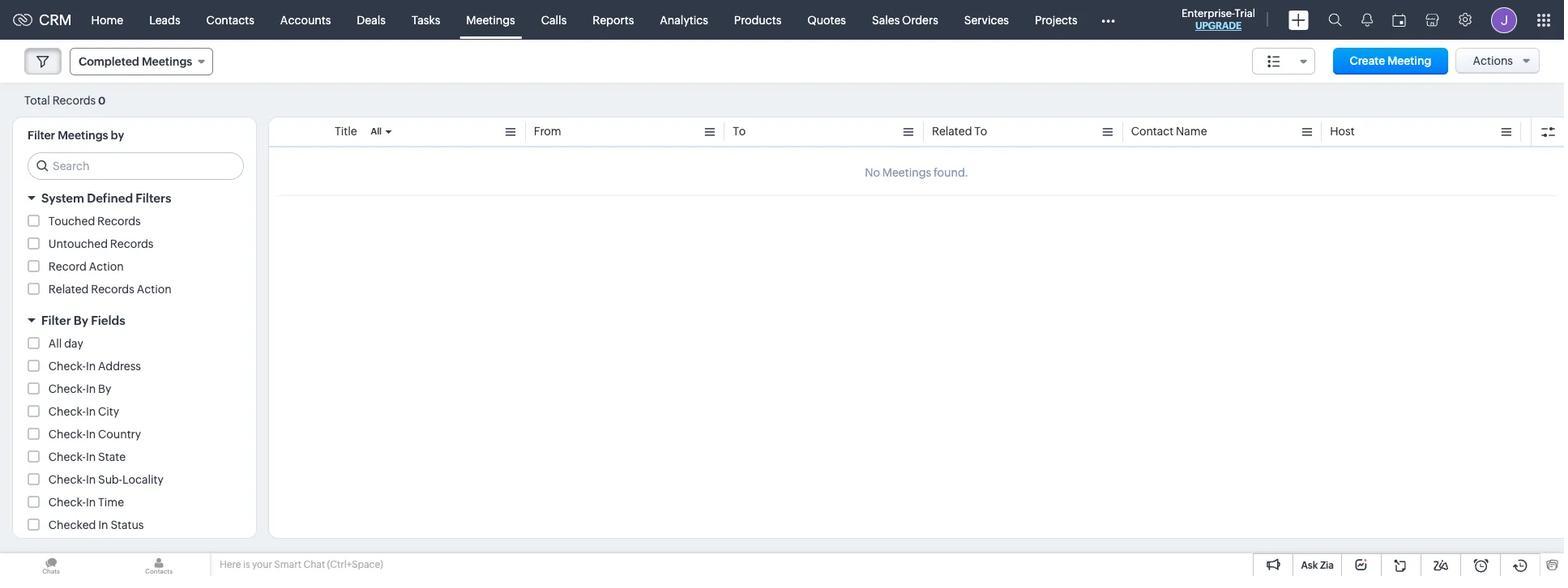 Task type: locate. For each thing, give the bounding box(es) containing it.
check- down check-in city
[[49, 428, 86, 441]]

contact name
[[1132, 125, 1208, 138]]

meetings left "by"
[[58, 129, 108, 142]]

in up check-in by on the bottom left of page
[[86, 360, 96, 373]]

records for total
[[52, 94, 96, 107]]

1 horizontal spatial by
[[98, 383, 111, 396]]

0 horizontal spatial by
[[74, 314, 88, 328]]

contact
[[1132, 125, 1174, 138]]

all right title
[[371, 126, 382, 136]]

1 vertical spatial all
[[49, 337, 62, 350]]

time
[[98, 496, 124, 509]]

1 vertical spatial action
[[137, 283, 172, 296]]

records up fields
[[91, 283, 134, 296]]

1 vertical spatial filter
[[41, 314, 71, 328]]

4 check- from the top
[[49, 428, 86, 441]]

filter down total
[[28, 129, 55, 142]]

by up city
[[98, 383, 111, 396]]

in left time
[[86, 496, 96, 509]]

Completed Meetings field
[[70, 48, 213, 75]]

1 horizontal spatial meetings
[[142, 55, 192, 68]]

in up check-in state
[[86, 428, 96, 441]]

contacts
[[206, 13, 254, 26]]

in for sub-
[[86, 474, 96, 486]]

filter
[[28, 129, 55, 142], [41, 314, 71, 328]]

1 vertical spatial meetings
[[142, 55, 192, 68]]

check- down all day
[[49, 360, 86, 373]]

defined
[[87, 191, 133, 205]]

filter inside dropdown button
[[41, 314, 71, 328]]

name
[[1177, 125, 1208, 138]]

action up related records action
[[89, 260, 124, 273]]

from
[[534, 125, 562, 138]]

related to
[[932, 125, 988, 138]]

related for related records action
[[49, 283, 89, 296]]

fields
[[91, 314, 125, 328]]

1 vertical spatial related
[[49, 283, 89, 296]]

0 vertical spatial meetings
[[466, 13, 515, 26]]

all day
[[49, 337, 83, 350]]

0 horizontal spatial to
[[733, 125, 746, 138]]

records for touched
[[97, 215, 141, 228]]

smart
[[274, 559, 302, 571]]

1 to from the left
[[733, 125, 746, 138]]

touched records
[[49, 215, 141, 228]]

title
[[335, 125, 357, 138]]

related
[[932, 125, 973, 138], [49, 283, 89, 296]]

address
[[98, 360, 141, 373]]

records left 0
[[52, 94, 96, 107]]

in for time
[[86, 496, 96, 509]]

records down touched records
[[110, 238, 154, 251]]

create
[[1350, 54, 1386, 67]]

calls
[[541, 13, 567, 26]]

by up day
[[74, 314, 88, 328]]

system
[[41, 191, 84, 205]]

contacts image
[[108, 554, 210, 577]]

7 check- from the top
[[49, 496, 86, 509]]

5 check- from the top
[[49, 451, 86, 464]]

to
[[733, 125, 746, 138], [975, 125, 988, 138]]

6 check- from the top
[[49, 474, 86, 486]]

filters
[[136, 191, 171, 205]]

calendar image
[[1393, 13, 1407, 26]]

1 horizontal spatial related
[[932, 125, 973, 138]]

0 vertical spatial filter
[[28, 129, 55, 142]]

all
[[371, 126, 382, 136], [49, 337, 62, 350]]

in left city
[[86, 405, 96, 418]]

1 horizontal spatial to
[[975, 125, 988, 138]]

filter meetings by
[[28, 129, 124, 142]]

deals link
[[344, 0, 399, 39]]

related records action
[[49, 283, 172, 296]]

records down defined
[[97, 215, 141, 228]]

analytics link
[[647, 0, 722, 39]]

here
[[220, 559, 241, 571]]

meetings for completed meetings
[[142, 55, 192, 68]]

reports link
[[580, 0, 647, 39]]

leads
[[149, 13, 180, 26]]

in down check-in address at the bottom left of page
[[86, 383, 96, 396]]

0 horizontal spatial related
[[49, 283, 89, 296]]

create menu image
[[1289, 10, 1309, 30]]

tasks
[[412, 13, 441, 26]]

contacts link
[[193, 0, 267, 39]]

in for status
[[98, 519, 108, 532]]

records for untouched
[[110, 238, 154, 251]]

crm
[[39, 11, 72, 28]]

2 check- from the top
[[49, 383, 86, 396]]

in
[[86, 360, 96, 373], [86, 383, 96, 396], [86, 405, 96, 418], [86, 428, 96, 441], [86, 451, 96, 464], [86, 474, 96, 486], [86, 496, 96, 509], [98, 519, 108, 532]]

Search text field
[[28, 153, 243, 179]]

check-in city
[[49, 405, 119, 418]]

0 vertical spatial by
[[74, 314, 88, 328]]

services link
[[952, 0, 1022, 39]]

products
[[734, 13, 782, 26]]

projects
[[1035, 13, 1078, 26]]

related for related to
[[932, 125, 973, 138]]

check- for check-in time
[[49, 496, 86, 509]]

by inside dropdown button
[[74, 314, 88, 328]]

all left day
[[49, 337, 62, 350]]

check- up check-in time at bottom left
[[49, 474, 86, 486]]

filter for filter meetings by
[[28, 129, 55, 142]]

in for address
[[86, 360, 96, 373]]

0 horizontal spatial action
[[89, 260, 124, 273]]

in left status
[[98, 519, 108, 532]]

0 vertical spatial related
[[932, 125, 973, 138]]

check- up checked
[[49, 496, 86, 509]]

in left state
[[86, 451, 96, 464]]

tasks link
[[399, 0, 454, 39]]

0 vertical spatial all
[[371, 126, 382, 136]]

0 horizontal spatial meetings
[[58, 129, 108, 142]]

0 vertical spatial action
[[89, 260, 124, 273]]

action up filter by fields dropdown button
[[137, 283, 172, 296]]

checked in status
[[49, 519, 144, 532]]

check- down check-in country
[[49, 451, 86, 464]]

check- down check-in by on the bottom left of page
[[49, 405, 86, 418]]

completed
[[79, 55, 139, 68]]

filter up all day
[[41, 314, 71, 328]]

None field
[[1252, 48, 1316, 75]]

by
[[74, 314, 88, 328], [98, 383, 111, 396]]

records
[[52, 94, 96, 107], [97, 215, 141, 228], [110, 238, 154, 251], [91, 283, 134, 296]]

locality
[[122, 474, 164, 486]]

action
[[89, 260, 124, 273], [137, 283, 172, 296]]

3 check- from the top
[[49, 405, 86, 418]]

products link
[[722, 0, 795, 39]]

1 check- from the top
[[49, 360, 86, 373]]

0 horizontal spatial all
[[49, 337, 62, 350]]

1 horizontal spatial action
[[137, 283, 172, 296]]

in left sub-
[[86, 474, 96, 486]]

meetings left calls link at the top left of page
[[466, 13, 515, 26]]

meetings down leads
[[142, 55, 192, 68]]

status
[[111, 519, 144, 532]]

check- for check-in country
[[49, 428, 86, 441]]

home link
[[78, 0, 136, 39]]

filter by fields
[[41, 314, 125, 328]]

check- up check-in city
[[49, 383, 86, 396]]

all for all day
[[49, 337, 62, 350]]

check-
[[49, 360, 86, 373], [49, 383, 86, 396], [49, 405, 86, 418], [49, 428, 86, 441], [49, 451, 86, 464], [49, 474, 86, 486], [49, 496, 86, 509]]

1 horizontal spatial all
[[371, 126, 382, 136]]

total
[[24, 94, 50, 107]]

size image
[[1268, 54, 1281, 69]]

trial
[[1235, 7, 1256, 19]]

2 horizontal spatial meetings
[[466, 13, 515, 26]]

total records 0
[[24, 94, 106, 107]]

2 vertical spatial meetings
[[58, 129, 108, 142]]

in for country
[[86, 428, 96, 441]]

meetings inside "field"
[[142, 55, 192, 68]]



Task type: vqa. For each thing, say whether or not it's contained in the screenshot.
the Country
yes



Task type: describe. For each thing, give the bounding box(es) containing it.
check- for check-in state
[[49, 451, 86, 464]]

all for all
[[371, 126, 382, 136]]

0
[[98, 94, 106, 107]]

check- for check-in city
[[49, 405, 86, 418]]

city
[[98, 405, 119, 418]]

2 to from the left
[[975, 125, 988, 138]]

completed meetings
[[79, 55, 192, 68]]

services
[[965, 13, 1009, 26]]

day
[[64, 337, 83, 350]]

check-in address
[[49, 360, 141, 373]]

zia
[[1321, 560, 1335, 572]]

ask zia
[[1302, 560, 1335, 572]]

actions
[[1474, 54, 1514, 67]]

signals image
[[1362, 13, 1374, 27]]

enterprise-
[[1182, 7, 1235, 19]]

Other Modules field
[[1091, 7, 1126, 33]]

here is your smart chat (ctrl+space)
[[220, 559, 383, 571]]

search element
[[1319, 0, 1352, 40]]

search image
[[1329, 13, 1343, 27]]

chat
[[304, 559, 325, 571]]

system defined filters button
[[13, 184, 256, 212]]

accounts
[[280, 13, 331, 26]]

check- for check-in by
[[49, 383, 86, 396]]

touched
[[49, 215, 95, 228]]

chats image
[[0, 554, 102, 577]]

record
[[49, 260, 87, 273]]

create meeting
[[1350, 54, 1432, 67]]

profile element
[[1482, 0, 1528, 39]]

home
[[91, 13, 123, 26]]

sales
[[872, 13, 900, 26]]

quotes link
[[795, 0, 859, 39]]

create meeting button
[[1334, 48, 1449, 75]]

host
[[1331, 125, 1355, 138]]

sub-
[[98, 474, 122, 486]]

by
[[111, 129, 124, 142]]

create menu element
[[1279, 0, 1319, 39]]

in for by
[[86, 383, 96, 396]]

records for related
[[91, 283, 134, 296]]

check-in sub-locality
[[49, 474, 164, 486]]

filter by fields button
[[13, 306, 256, 335]]

check-in by
[[49, 383, 111, 396]]

filter for filter by fields
[[41, 314, 71, 328]]

check-in country
[[49, 428, 141, 441]]

untouched records
[[49, 238, 154, 251]]

signals element
[[1352, 0, 1383, 40]]

quotes
[[808, 13, 847, 26]]

reports
[[593, 13, 634, 26]]

meeting
[[1388, 54, 1432, 67]]

enterprise-trial upgrade
[[1182, 7, 1256, 32]]

profile image
[[1492, 7, 1518, 33]]

check- for check-in sub-locality
[[49, 474, 86, 486]]

untouched
[[49, 238, 108, 251]]

check-in state
[[49, 451, 126, 464]]

your
[[252, 559, 272, 571]]

projects link
[[1022, 0, 1091, 39]]

accounts link
[[267, 0, 344, 39]]

check- for check-in address
[[49, 360, 86, 373]]

check-in time
[[49, 496, 124, 509]]

sales orders
[[872, 13, 939, 26]]

is
[[243, 559, 250, 571]]

checked
[[49, 519, 96, 532]]

calls link
[[528, 0, 580, 39]]

1 vertical spatial by
[[98, 383, 111, 396]]

state
[[98, 451, 126, 464]]

orders
[[903, 13, 939, 26]]

meetings link
[[454, 0, 528, 39]]

in for state
[[86, 451, 96, 464]]

ask
[[1302, 560, 1319, 572]]

in for city
[[86, 405, 96, 418]]

(ctrl+space)
[[327, 559, 383, 571]]

record action
[[49, 260, 124, 273]]

country
[[98, 428, 141, 441]]

deals
[[357, 13, 386, 26]]

analytics
[[660, 13, 709, 26]]

upgrade
[[1196, 20, 1242, 32]]

sales orders link
[[859, 0, 952, 39]]

meetings for filter meetings by
[[58, 129, 108, 142]]

system defined filters
[[41, 191, 171, 205]]

leads link
[[136, 0, 193, 39]]

crm link
[[13, 11, 72, 28]]



